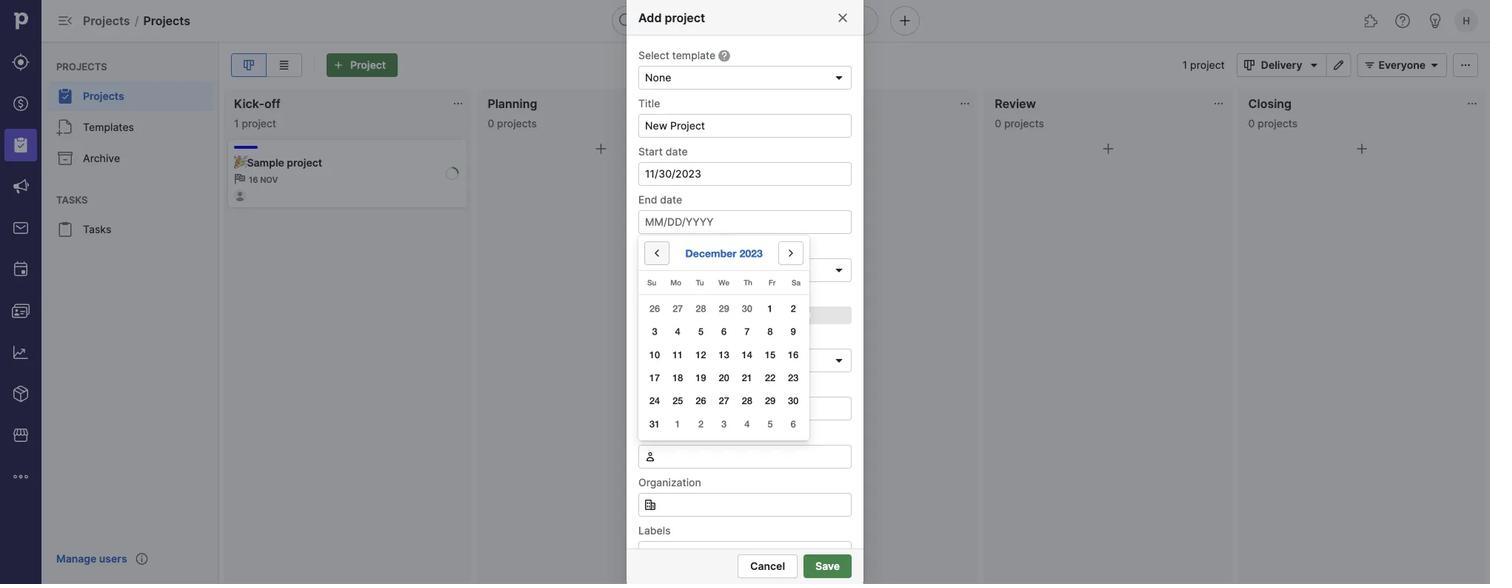 Task type: describe. For each thing, give the bounding box(es) containing it.
10
[[649, 349, 660, 361]]

templates
[[83, 121, 134, 134]]

projects link
[[47, 81, 213, 111]]

su
[[647, 278, 656, 287]]

day-16 option
[[783, 345, 803, 365]]

kick-
[[234, 96, 264, 111]]

sales assistant image
[[1426, 12, 1444, 30]]

3 for the topmost day-3 option
[[652, 326, 657, 337]]

25
[[673, 395, 683, 407]]

home image
[[10, 10, 32, 32]]

color muted image
[[719, 50, 730, 62]]

select template
[[638, 49, 716, 61]]

tu
[[696, 278, 704, 287]]

0 horizontal spatial 29
[[719, 303, 729, 314]]

projects down menu toggle image
[[56, 61, 107, 72]]

1 vertical spatial day-30 option
[[783, 391, 803, 411]]

delivery button
[[638, 258, 852, 282]]

0 horizontal spatial 30
[[742, 303, 752, 314]]

board
[[638, 241, 667, 254]]

17
[[649, 372, 660, 384]]

projects for closing
[[1258, 117, 1298, 130]]

person
[[681, 428, 715, 441]]

1 for left the day-1 option
[[675, 418, 680, 430]]

manage
[[56, 553, 97, 565]]

/
[[135, 13, 139, 28]]

projects left /
[[83, 13, 130, 28]]

2 for rightmost the day-2 option
[[791, 303, 796, 314]]

organization
[[638, 476, 701, 489]]

0 vertical spatial 5
[[698, 326, 704, 337]]

menu toggle image
[[56, 12, 74, 30]]

manage users
[[56, 553, 127, 565]]

more image
[[12, 468, 30, 486]]

owner
[[638, 332, 671, 344]]

19
[[696, 372, 706, 384]]

project left delivery button at top right
[[1190, 59, 1225, 71]]

select
[[638, 49, 669, 61]]

1 vertical spatial day-29 option
[[760, 391, 780, 411]]

day-23 option
[[783, 368, 803, 388]]

day-22 option
[[760, 368, 780, 388]]

4 for the bottom 'day-4' 'option'
[[744, 418, 750, 430]]

quick add image
[[896, 12, 914, 30]]

month-2023-12 list box
[[643, 297, 805, 436]]

deals image
[[12, 95, 30, 113]]

templates link
[[47, 113, 213, 142]]

december 2023
[[685, 247, 763, 260]]

howard (you)
[[645, 354, 712, 367]]

2 color secondary rgba image from the left
[[959, 98, 971, 110]]

archive link
[[47, 144, 213, 173]]

project button
[[327, 53, 398, 77]]

MM/DD/YYYY text field
[[638, 210, 852, 234]]

0 horizontal spatial day-5 option
[[691, 322, 711, 342]]

phase
[[638, 290, 669, 302]]

🎉  sample project
[[234, 156, 322, 169]]

add project
[[638, 10, 705, 25]]

kick-off 1 project
[[234, 96, 280, 130]]

0 vertical spatial day-26 option
[[645, 299, 665, 319]]

cancel
[[750, 560, 785, 573]]

sample
[[247, 156, 284, 169]]

menu for planning
[[41, 41, 219, 584]]

tasks inside 'link'
[[83, 223, 111, 236]]

1 vertical spatial day-6 option
[[783, 414, 803, 434]]

quick help image
[[1394, 12, 1412, 30]]

0 horizontal spatial 27
[[673, 303, 683, 314]]

0 horizontal spatial day-27 option
[[668, 299, 688, 319]]

23
[[788, 372, 799, 384]]

archive
[[83, 152, 120, 165]]

project right sample
[[287, 156, 322, 169]]

projects right /
[[143, 13, 190, 28]]

day-12 option
[[691, 345, 711, 365]]

howard (you) button
[[638, 349, 852, 373]]

color primary inverted image
[[330, 59, 347, 71]]

7
[[744, 326, 750, 337]]

sales inbox image
[[12, 219, 30, 237]]

Howard (You) field
[[638, 349, 852, 373]]

day-10 option
[[645, 345, 665, 365]]

everyone
[[1379, 59, 1426, 71]]

nov
[[260, 175, 278, 185]]

22
[[765, 372, 775, 384]]

cancel button
[[738, 555, 798, 578]]

15
[[765, 349, 775, 361]]

0 vertical spatial tasks
[[56, 194, 88, 206]]

tasks link
[[47, 215, 213, 244]]

0 vertical spatial day-1 option
[[760, 299, 780, 319]]

day-31 option
[[645, 414, 665, 434]]

21
[[742, 372, 752, 384]]

campaigns image
[[12, 178, 30, 196]]

0 vertical spatial day-6 option
[[714, 322, 734, 342]]

add
[[638, 10, 662, 25]]

(you)
[[686, 354, 712, 367]]

color primary image inside howard (you) 'popup button'
[[833, 355, 845, 367]]

projects menu item
[[41, 81, 219, 111]]

none
[[645, 71, 671, 84]]

13
[[719, 349, 729, 361]]

edit board image
[[1330, 59, 1348, 71]]

manage users button
[[47, 546, 136, 573]]

2 for bottommost the day-2 option
[[698, 418, 704, 430]]

save
[[815, 560, 840, 573]]

6 for bottommost 'day-6' option
[[791, 418, 796, 430]]

1 vertical spatial day-3 option
[[714, 414, 734, 434]]

0 horizontal spatial day-29 option
[[714, 299, 734, 319]]

h
[[1463, 15, 1470, 26]]

leads image
[[12, 53, 30, 71]]

day-7 option
[[737, 322, 757, 342]]

1 horizontal spatial day-5 option
[[760, 414, 780, 434]]

16 nov
[[249, 175, 278, 185]]

1 vertical spatial 30
[[788, 395, 799, 407]]

1 vertical spatial day-27 option
[[714, 391, 734, 411]]

16 for 16
[[788, 349, 799, 361]]

0 vertical spatial day-3 option
[[645, 322, 665, 342]]

end
[[638, 193, 657, 206]]

28 for bottommost day-28 option
[[742, 395, 752, 407]]

labels
[[638, 524, 671, 537]]

delivery inside popup button
[[645, 264, 685, 277]]

1 vertical spatial day-28 option
[[737, 391, 757, 411]]

info image
[[136, 553, 148, 565]]

20
[[719, 372, 729, 384]]

marketplace image
[[12, 427, 30, 444]]

contact person
[[638, 428, 715, 441]]



Task type: locate. For each thing, give the bounding box(es) containing it.
day-19 option
[[691, 368, 711, 388]]

day-27 option down the day-20 option at bottom left
[[714, 391, 734, 411]]

0 horizontal spatial day-26 option
[[645, 299, 665, 319]]

0 down 'review'
[[995, 117, 1001, 130]]

4 down day-21 option at the bottom of the page
[[744, 418, 750, 430]]

color primary image
[[833, 72, 845, 84], [1099, 140, 1117, 158], [1353, 140, 1371, 158], [833, 355, 845, 367], [644, 451, 656, 463], [644, 499, 656, 511]]

day-29 option down we
[[714, 299, 734, 319]]

0 for closing
[[1248, 117, 1255, 130]]

0 horizontal spatial delivery
[[645, 264, 685, 277]]

0 vertical spatial date
[[666, 145, 688, 158]]

3 up 10
[[652, 326, 657, 337]]

day-3 option up 10
[[645, 322, 665, 342]]

color undefined image for tasks
[[56, 221, 74, 238]]

color secondary rgba image for closing
[[1466, 98, 1478, 110]]

projects for planning
[[497, 117, 537, 130]]

6 left '7'
[[721, 326, 727, 337]]

0 for planning
[[488, 117, 494, 130]]

1 vertical spatial delivery
[[645, 264, 685, 277]]

color secondary rgba image for kick-off
[[452, 98, 464, 110]]

closing 0 projects
[[1248, 96, 1298, 130]]

12
[[696, 349, 706, 361]]

day-9 option
[[783, 322, 803, 342]]

mo
[[670, 278, 681, 287]]

list image
[[275, 59, 293, 71]]

1 vertical spatial color undefined image
[[56, 150, 74, 167]]

users
[[99, 553, 127, 565]]

closing
[[1248, 96, 1292, 111]]

0 vertical spatial day-30 option
[[737, 299, 757, 319]]

color undefined image inside archive link
[[56, 150, 74, 167]]

0 horizontal spatial 5
[[698, 326, 704, 337]]

we
[[719, 278, 730, 287]]

1 vertical spatial date
[[660, 193, 682, 206]]

delivery inside button
[[1261, 59, 1302, 71]]

day-20 option
[[714, 368, 734, 388]]

0 vertical spatial 3
[[652, 326, 657, 337]]

day-29 option
[[714, 299, 734, 319], [760, 391, 780, 411]]

6 for 'day-6' option to the top
[[721, 326, 727, 337]]

1 color secondary rgba image from the left
[[452, 98, 464, 110]]

day-15 option
[[760, 345, 780, 365]]

0 inside closing 0 projects
[[1248, 117, 1255, 130]]

menu item
[[0, 124, 41, 166]]

menu for select template
[[0, 0, 41, 584]]

projects
[[83, 13, 130, 28], [143, 13, 190, 28], [56, 61, 107, 72], [83, 90, 124, 103]]

day-29 option down day-22 option
[[760, 391, 780, 411]]

everyone button
[[1357, 53, 1447, 77]]

1 vertical spatial day-26 option
[[691, 391, 711, 411]]

1 for 1 project
[[1183, 59, 1187, 71]]

day-28 option down day-21 option at the bottom of the page
[[737, 391, 757, 411]]

2 horizontal spatial projects
[[1258, 117, 1298, 130]]

products image
[[12, 385, 30, 403]]

1 horizontal spatial 0
[[995, 117, 1001, 130]]

end date
[[638, 193, 682, 206]]

start date
[[638, 145, 688, 158]]

14
[[742, 349, 752, 361]]

0 vertical spatial day-27 option
[[668, 299, 688, 319]]

26 down day-19 option
[[696, 395, 706, 407]]

29
[[719, 303, 729, 314], [765, 395, 775, 407]]

1 vertical spatial 3
[[721, 418, 727, 430]]

30 down day-23 option at the right bottom
[[788, 395, 799, 407]]

menu containing projects
[[41, 41, 219, 584]]

1 horizontal spatial projects
[[1004, 117, 1044, 130]]

0 vertical spatial delivery
[[1261, 59, 1302, 71]]

fr
[[769, 278, 776, 287]]

1 horizontal spatial day-3 option
[[714, 414, 734, 434]]

1 0 from the left
[[488, 117, 494, 130]]

1 horizontal spatial 30
[[788, 395, 799, 407]]

1 horizontal spatial day-30 option
[[783, 391, 803, 411]]

1
[[1183, 59, 1187, 71], [234, 117, 239, 130], [768, 303, 773, 314], [675, 418, 680, 430]]

5 down day-22 option
[[768, 418, 773, 430]]

howard
[[645, 354, 683, 367]]

0 horizontal spatial 3
[[652, 326, 657, 337]]

day-2 option up 9
[[783, 299, 803, 319]]

1 horizontal spatial 16
[[788, 349, 799, 361]]

24
[[649, 395, 660, 407]]

day-24 option
[[645, 391, 665, 411]]

day-25 option
[[668, 391, 688, 411]]

project down kick-
[[242, 117, 276, 130]]

27
[[673, 303, 683, 314], [719, 395, 729, 407]]

day-5 option
[[691, 322, 711, 342], [760, 414, 780, 434]]

day-1 option up 8
[[760, 299, 780, 319]]

0 horizontal spatial day-4 option
[[668, 322, 688, 342]]

16 down day-9 option
[[788, 349, 799, 361]]

day-26 option right day-25 option
[[691, 391, 711, 411]]

1 horizontal spatial 4
[[744, 418, 750, 430]]

project
[[350, 59, 386, 71]]

day-13 option
[[714, 345, 734, 365]]

delivery up the "closing"
[[1261, 59, 1302, 71]]

30 up '7'
[[742, 303, 752, 314]]

1 horizontal spatial day-26 option
[[691, 391, 711, 411]]

delivery up mo
[[645, 264, 685, 277]]

1 color undefined image from the top
[[56, 87, 74, 105]]

0 horizontal spatial day-1 option
[[668, 414, 688, 434]]

2 right 'contact'
[[698, 418, 704, 430]]

4
[[675, 326, 680, 337], [744, 418, 750, 430]]

0 horizontal spatial 16
[[249, 175, 258, 185]]

projects up templates
[[83, 90, 124, 103]]

color undefined image
[[56, 87, 74, 105], [56, 150, 74, 167], [56, 221, 74, 238]]

2 vertical spatial color undefined image
[[56, 221, 74, 238]]

th
[[744, 278, 752, 287]]

menu
[[0, 0, 41, 584], [41, 41, 219, 584]]

0 inside the "planning 0 projects"
[[488, 117, 494, 130]]

0 horizontal spatial 6
[[721, 326, 727, 337]]

1 vertical spatial day-1 option
[[668, 414, 688, 434]]

MM/DD/YYYY text field
[[638, 162, 852, 186]]

1 vertical spatial 27
[[719, 395, 729, 407]]

projects
[[497, 117, 537, 130], [1004, 117, 1044, 130], [1258, 117, 1298, 130]]

1 horizontal spatial 26
[[696, 395, 706, 407]]

day-6 option up 13 at the bottom of page
[[714, 322, 734, 342]]

1 vertical spatial day-4 option
[[737, 414, 757, 434]]

board image
[[240, 59, 258, 71]]

day-3 option
[[645, 322, 665, 342], [714, 414, 734, 434]]

1 horizontal spatial 3
[[721, 418, 727, 430]]

date for start date
[[666, 145, 688, 158]]

1 horizontal spatial delivery
[[1261, 59, 1302, 71]]

27 down mo
[[673, 303, 683, 314]]

day-2 option
[[783, 299, 803, 319], [691, 414, 711, 434]]

1 horizontal spatial day-27 option
[[714, 391, 734, 411]]

5
[[698, 326, 704, 337], [768, 418, 773, 430]]

day-27 option
[[668, 299, 688, 319], [714, 391, 734, 411]]

color secondary image
[[234, 173, 246, 185]]

0 vertical spatial day-4 option
[[668, 322, 688, 342]]

day-11 option
[[668, 345, 688, 365]]

start
[[638, 145, 663, 158]]

0 vertical spatial day-2 option
[[783, 299, 803, 319]]

0 horizontal spatial 2
[[698, 418, 704, 430]]

6
[[721, 326, 727, 337], [791, 418, 796, 430]]

8
[[768, 326, 773, 337]]

2 0 from the left
[[995, 117, 1001, 130]]

0 horizontal spatial 0
[[488, 117, 494, 130]]

day-17 option
[[645, 368, 665, 388]]

Delivery field
[[638, 258, 852, 282]]

0 vertical spatial day-29 option
[[714, 299, 734, 319]]

color secondary rgba image
[[452, 98, 464, 110], [959, 98, 971, 110], [1213, 98, 1225, 110], [1466, 98, 1478, 110]]

None text field
[[638, 445, 852, 469], [638, 493, 852, 517], [638, 445, 852, 469], [638, 493, 852, 517]]

2
[[791, 303, 796, 314], [698, 418, 704, 430]]

0 horizontal spatial day-6 option
[[714, 322, 734, 342]]

1 vertical spatial tasks
[[83, 223, 111, 236]]

0 down the "closing"
[[1248, 117, 1255, 130]]

0 horizontal spatial 28
[[696, 303, 706, 314]]

day-30 option down day-23 option at the right bottom
[[783, 391, 803, 411]]

1 vertical spatial 29
[[765, 395, 775, 407]]

1 horizontal spatial day-29 option
[[760, 391, 780, 411]]

1 horizontal spatial 6
[[791, 418, 796, 430]]

0 vertical spatial color undefined image
[[56, 87, 74, 105]]

0 horizontal spatial 4
[[675, 326, 680, 337]]

1 vertical spatial 28
[[742, 395, 752, 407]]

h button
[[1452, 6, 1481, 36]]

deals
[[638, 380, 666, 393]]

0 vertical spatial 2
[[791, 303, 796, 314]]

9
[[791, 326, 796, 337]]

insights image
[[12, 344, 30, 361]]

color primary image inside none popup button
[[833, 72, 845, 84]]

day-6 option
[[714, 322, 734, 342], [783, 414, 803, 434]]

1 vertical spatial 5
[[768, 418, 773, 430]]

color secondary rgba image for review
[[1213, 98, 1225, 110]]

0 vertical spatial 6
[[721, 326, 727, 337]]

delivery button
[[1237, 53, 1326, 77]]

28 down the tu
[[696, 303, 706, 314]]

1 horizontal spatial 2
[[791, 303, 796, 314]]

2 horizontal spatial 0
[[1248, 117, 1255, 130]]

december
[[685, 247, 737, 260]]

delivery
[[1261, 59, 1302, 71], [645, 264, 685, 277]]

day-5 option down day-22 option
[[760, 414, 780, 434]]

date right start
[[666, 145, 688, 158]]

contact
[[638, 428, 678, 441]]

0 vertical spatial 26
[[649, 303, 660, 314]]

day-2 option right 'contact'
[[691, 414, 711, 434]]

1 horizontal spatial 5
[[768, 418, 773, 430]]

1 horizontal spatial day-6 option
[[783, 414, 803, 434]]

sa
[[792, 278, 801, 287]]

4 up 11
[[675, 326, 680, 337]]

5 up the 12
[[698, 326, 704, 337]]

1 for the topmost the day-1 option
[[768, 303, 773, 314]]

date for end date
[[660, 193, 682, 206]]

projects inside the "planning 0 projects"
[[497, 117, 537, 130]]

1 vertical spatial 2
[[698, 418, 704, 430]]

color undefined image for archive
[[56, 150, 74, 167]]

2 color undefined image from the top
[[56, 150, 74, 167]]

projects down planning
[[497, 117, 537, 130]]

3 projects from the left
[[1258, 117, 1298, 130]]

16 right color secondary icon
[[249, 175, 258, 185]]

day-26 option down su
[[645, 299, 665, 319]]

0 horizontal spatial day-28 option
[[691, 299, 711, 319]]

3 color secondary rgba image from the left
[[1213, 98, 1225, 110]]

None field
[[638, 397, 852, 421], [638, 445, 852, 469], [638, 493, 852, 517], [638, 541, 852, 565], [638, 397, 852, 421], [638, 445, 852, 469], [638, 493, 852, 517]]

4 color secondary rgba image from the left
[[1466, 98, 1478, 110]]

day-4 option up 11
[[668, 322, 688, 342]]

template
[[672, 49, 716, 61]]

1 vertical spatial 6
[[791, 418, 796, 430]]

project right add
[[665, 10, 705, 25]]

0 vertical spatial day-5 option
[[691, 322, 711, 342]]

29 down we
[[719, 303, 729, 314]]

1 inside kick-off 1 project
[[234, 117, 239, 130]]

0 for review
[[995, 117, 1001, 130]]

activities image
[[12, 261, 30, 278]]

projects for review
[[1004, 117, 1044, 130]]

contacts image
[[12, 302, 30, 320]]

day-28 option down the tu
[[691, 299, 711, 319]]

date right end
[[660, 193, 682, 206]]

1 horizontal spatial 29
[[765, 395, 775, 407]]

16 for 16 nov
[[249, 175, 258, 185]]

day-30 option up '7'
[[737, 299, 757, 319]]

day-21 option
[[737, 368, 757, 388]]

0 down planning
[[488, 117, 494, 130]]

1 horizontal spatial day-2 option
[[783, 299, 803, 319]]

project inside kick-off 1 project
[[242, 117, 276, 130]]

3
[[652, 326, 657, 337], [721, 418, 727, 430]]

1 vertical spatial day-2 option
[[691, 414, 711, 434]]

3 right person
[[721, 418, 727, 430]]

day-30 option
[[737, 299, 757, 319], [783, 391, 803, 411]]

26 down the phase
[[649, 303, 660, 314]]

18
[[673, 372, 683, 384]]

0 horizontal spatial day-30 option
[[737, 299, 757, 319]]

None text field
[[638, 114, 852, 138]]

0 vertical spatial day-28 option
[[691, 299, 711, 319]]

4 for the topmost 'day-4' 'option'
[[675, 326, 680, 337]]

day-1 option down day-25 option
[[668, 414, 688, 434]]

2 up 9
[[791, 303, 796, 314]]

0 inside review 0 projects
[[995, 117, 1001, 130]]

1 vertical spatial 16
[[788, 349, 799, 361]]

day-14 option
[[737, 345, 757, 365]]

day-27 option down mo
[[668, 299, 688, 319]]

3 for bottommost day-3 option
[[721, 418, 727, 430]]

1 vertical spatial 26
[[696, 395, 706, 407]]

0 horizontal spatial projects
[[497, 117, 537, 130]]

none button
[[638, 66, 852, 90]]

None field
[[638, 66, 852, 90]]

date
[[666, 145, 688, 158], [660, 193, 682, 206]]

planning
[[488, 96, 537, 111]]

0 vertical spatial 16
[[249, 175, 258, 185]]

0 horizontal spatial day-2 option
[[691, 414, 711, 434]]

color primary image inside delivery popup button
[[833, 264, 845, 276]]

0 vertical spatial 29
[[719, 303, 729, 314]]

0 vertical spatial 4
[[675, 326, 680, 337]]

16
[[249, 175, 258, 185], [788, 349, 799, 361]]

color undefined image for projects
[[56, 87, 74, 105]]

day-1 option
[[760, 299, 780, 319], [668, 414, 688, 434]]

27 down the day-20 option at bottom left
[[719, 395, 729, 407]]

day-26 option
[[645, 299, 665, 319], [691, 391, 711, 411]]

day-4 option
[[668, 322, 688, 342], [737, 414, 757, 434]]

0 vertical spatial 30
[[742, 303, 752, 314]]

1 horizontal spatial day-1 option
[[760, 299, 780, 319]]

0 horizontal spatial day-3 option
[[645, 322, 665, 342]]

1 horizontal spatial day-28 option
[[737, 391, 757, 411]]

28 down day-21 option at the bottom of the page
[[742, 395, 752, 407]]

projects down the "closing"
[[1258, 117, 1298, 130]]

day-5 option up the 12
[[691, 322, 711, 342]]

1 horizontal spatial 27
[[719, 395, 729, 407]]

color undefined image down color undefined icon
[[56, 150, 74, 167]]

day-3 option down the day-20 option at bottom left
[[714, 414, 734, 434]]

1 projects from the left
[[497, 117, 537, 130]]

Search Pipedrive field
[[612, 6, 878, 36]]

color primary image
[[837, 12, 849, 24], [1240, 59, 1258, 71], [1305, 59, 1323, 71], [1361, 59, 1379, 71], [1426, 59, 1443, 71], [1457, 59, 1475, 71], [592, 140, 610, 158], [846, 140, 864, 158], [648, 247, 666, 259], [782, 247, 800, 259], [833, 264, 845, 276]]

save button
[[804, 555, 852, 578]]

open menu image
[[833, 547, 845, 559]]

29 down day-22 option
[[765, 395, 775, 407]]

color undefined image up color undefined icon
[[56, 87, 74, 105]]

31
[[649, 418, 660, 430]]

0 vertical spatial 27
[[673, 303, 683, 314]]

projects inside closing 0 projects
[[1258, 117, 1298, 130]]

1 vertical spatial day-5 option
[[760, 414, 780, 434]]

2 projects from the left
[[1004, 117, 1044, 130]]

review
[[995, 96, 1036, 111]]

3 0 from the left
[[1248, 117, 1255, 130]]

projects inside review 0 projects
[[1004, 117, 1044, 130]]

projects down 'review'
[[1004, 117, 1044, 130]]

16 inside "day-16" option
[[788, 349, 799, 361]]

day-18 option
[[668, 368, 688, 388]]

planning 0 projects
[[488, 96, 537, 130]]

day-28 option
[[691, 299, 711, 319], [737, 391, 757, 411]]

color undefined image inside projects link
[[56, 87, 74, 105]]

tasks
[[56, 194, 88, 206], [83, 223, 111, 236]]

26
[[649, 303, 660, 314], [696, 395, 706, 407]]

projects / projects
[[83, 13, 190, 28]]

1 project
[[1183, 59, 1225, 71]]

color undefined image
[[56, 118, 74, 136]]

1 horizontal spatial 28
[[742, 395, 752, 407]]

projects inside projects link
[[83, 90, 124, 103]]

3 color undefined image from the top
[[56, 221, 74, 238]]

11
[[673, 349, 683, 361]]

day-6 option down day-23 option at the right bottom
[[783, 414, 803, 434]]

28 for topmost day-28 option
[[696, 303, 706, 314]]

color undefined image inside tasks 'link'
[[56, 221, 74, 238]]

🎉
[[234, 156, 244, 169]]

2023
[[740, 247, 763, 260]]

0
[[488, 117, 494, 130], [995, 117, 1001, 130], [1248, 117, 1255, 130]]

off
[[264, 96, 280, 111]]

review 0 projects
[[995, 96, 1044, 130]]

color undefined image right 'sales inbox' icon
[[56, 221, 74, 238]]

title
[[638, 97, 660, 110]]

none field open menu
[[638, 541, 852, 565]]

28
[[696, 303, 706, 314], [742, 395, 752, 407]]

1 vertical spatial 4
[[744, 418, 750, 430]]

6 down day-23 option at the right bottom
[[791, 418, 796, 430]]

day-8 option
[[760, 322, 780, 342]]

projects image
[[12, 136, 30, 154]]

day-4 option down day-21 option at the bottom of the page
[[737, 414, 757, 434]]



Task type: vqa. For each thing, say whether or not it's contained in the screenshot.
Manage users
yes



